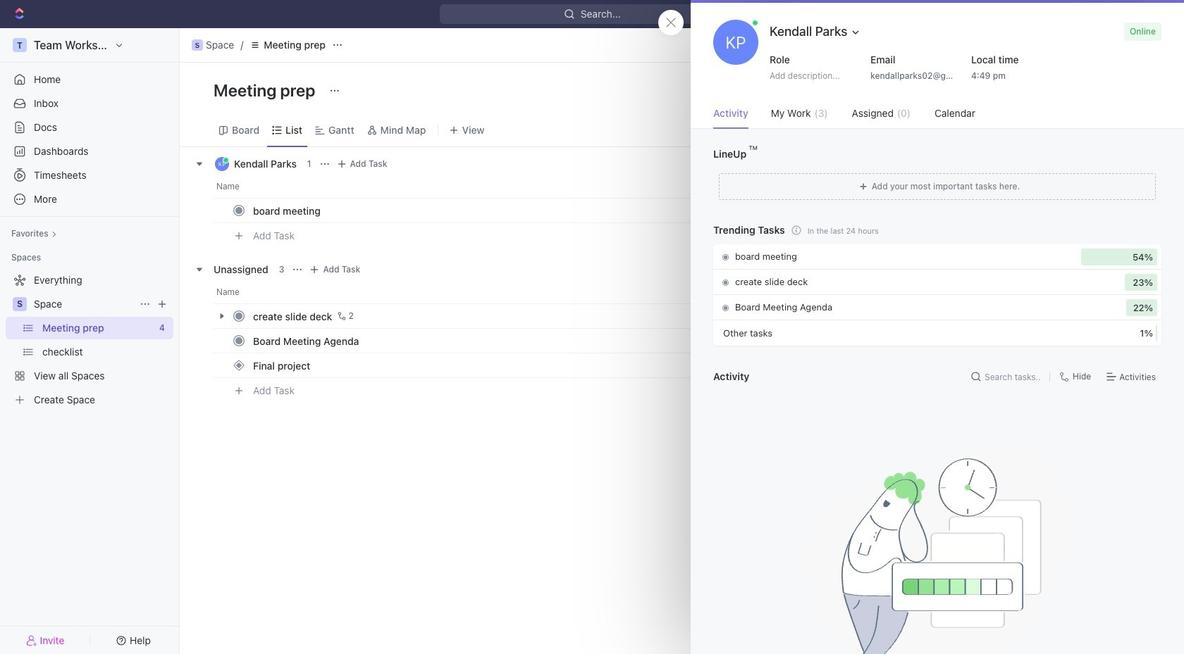 Task type: describe. For each thing, give the bounding box(es) containing it.
Search tasks.. text field
[[985, 367, 1044, 388]]

1 horizontal spatial space, , element
[[192, 39, 203, 51]]



Task type: vqa. For each thing, say whether or not it's contained in the screenshot.
SPACE, , element
yes



Task type: locate. For each thing, give the bounding box(es) containing it.
team workspace, , element
[[13, 38, 27, 52]]

0 vertical spatial space, , element
[[192, 39, 203, 51]]

sidebar navigation
[[0, 28, 183, 655]]

1 vertical spatial space, , element
[[13, 297, 27, 312]]

invite user image
[[26, 635, 37, 647]]

0 horizontal spatial space, , element
[[13, 297, 27, 312]]

tree inside sidebar navigation
[[6, 269, 173, 412]]

tree
[[6, 269, 173, 412]]

space, , element
[[192, 39, 203, 51], [13, 297, 27, 312]]



